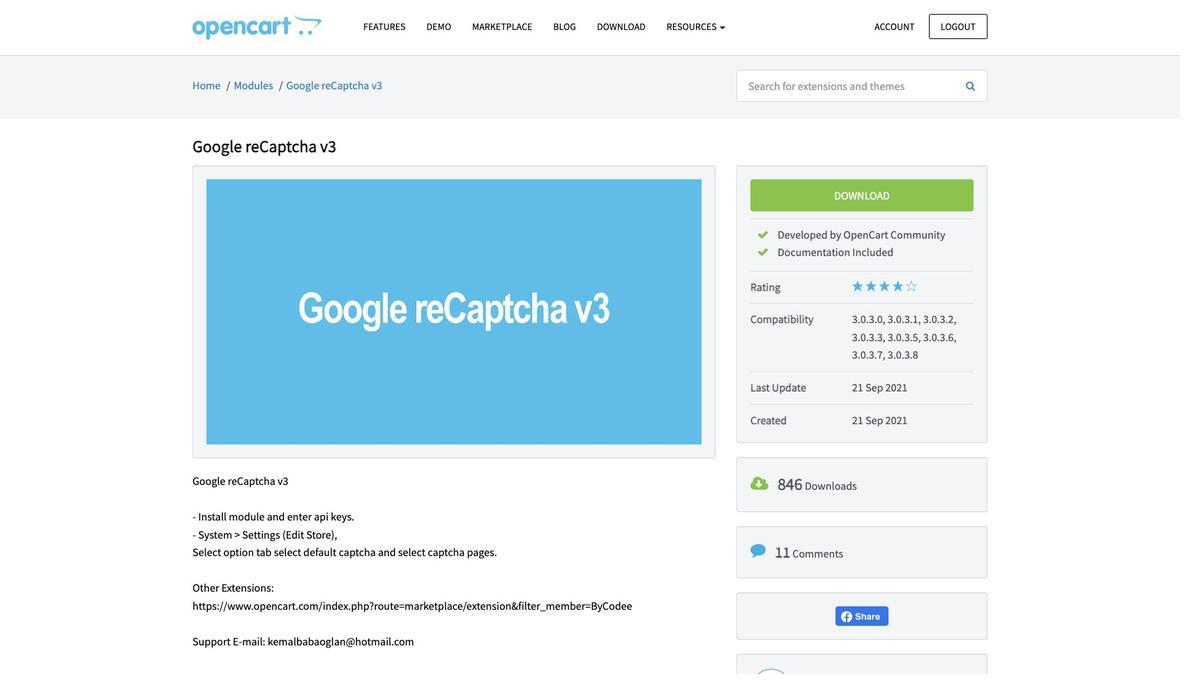 Task type: describe. For each thing, give the bounding box(es) containing it.
keys.
[[331, 509, 355, 523]]

pages.
[[467, 545, 497, 559]]

1 vertical spatial recaptcha
[[245, 135, 317, 157]]

google recaptcha v3 link
[[286, 78, 382, 92]]

last
[[751, 380, 770, 394]]

logout link
[[929, 14, 988, 39]]

downloads
[[805, 479, 857, 493]]

enter
[[287, 509, 312, 523]]

3.0.3.0,
[[853, 312, 886, 326]]

comment image
[[751, 543, 766, 558]]

2 vertical spatial google
[[193, 474, 226, 488]]

3.0.3.7,
[[853, 348, 886, 362]]

1 vertical spatial google
[[193, 135, 242, 157]]

account
[[875, 20, 915, 32]]

3.0.3.3,
[[853, 330, 886, 344]]

blog
[[554, 20, 576, 33]]

option
[[223, 545, 254, 559]]

rating
[[751, 279, 781, 293]]

2021 for created
[[886, 413, 908, 427]]

846
[[778, 473, 803, 495]]

sep for created
[[866, 413, 884, 427]]

developed
[[778, 227, 828, 241]]

logout
[[941, 20, 976, 32]]

opencart
[[844, 227, 889, 241]]

other extensions: https://www.opencart.com/index.php?route=marketplace/extension&filter_member=bycodee
[[193, 581, 632, 613]]

install
[[198, 509, 227, 523]]

api
[[314, 509, 329, 523]]

1 horizontal spatial v3
[[320, 135, 336, 157]]

marketplace
[[472, 20, 533, 33]]

1 - from the top
[[193, 509, 196, 523]]

other
[[193, 581, 219, 595]]

2 select from the left
[[398, 545, 426, 559]]

21 sep 2021 for last update
[[853, 380, 908, 394]]

1 captcha from the left
[[339, 545, 376, 559]]

- install module and enter api keys. - system > settings (edit store), select option tab select default captcha and select captcha pages.
[[193, 509, 497, 559]]

2 vertical spatial recaptcha
[[228, 474, 276, 488]]

comments
[[793, 546, 844, 560]]

2 - from the top
[[193, 527, 196, 541]]

included
[[853, 245, 894, 259]]

0 vertical spatial download link
[[587, 15, 656, 39]]

tab
[[256, 545, 272, 559]]

1 star light image from the left
[[853, 280, 864, 291]]

Search for extensions and themes text field
[[737, 70, 955, 102]]

2021 for last update
[[886, 380, 908, 394]]

0 vertical spatial google
[[286, 78, 319, 92]]

update
[[772, 380, 806, 394]]

features
[[364, 20, 406, 33]]

created
[[751, 413, 787, 427]]

0 vertical spatial and
[[267, 509, 285, 523]]

(edit
[[282, 527, 304, 541]]

marketplace link
[[462, 15, 543, 39]]

extensions:
[[221, 581, 274, 595]]

sep for last update
[[866, 380, 884, 394]]

0 vertical spatial google recaptcha v3
[[286, 78, 382, 92]]

module
[[229, 509, 265, 523]]



Task type: locate. For each thing, give the bounding box(es) containing it.
>
[[235, 527, 240, 541]]

captcha right default
[[339, 545, 376, 559]]

11 comments
[[775, 542, 844, 561]]

v3 down the google recaptcha v3 link
[[320, 135, 336, 157]]

v3
[[372, 78, 382, 92], [320, 135, 336, 157], [278, 474, 289, 488]]

1 select from the left
[[274, 545, 301, 559]]

last update
[[751, 380, 806, 394]]

2 vertical spatial google recaptcha v3
[[193, 474, 289, 488]]

download up the opencart at the top right of page
[[835, 188, 890, 202]]

google right modules link
[[286, 78, 319, 92]]

features link
[[353, 15, 416, 39]]

star light image
[[879, 280, 890, 291], [893, 280, 904, 291]]

and
[[267, 509, 285, 523], [378, 545, 396, 559]]

resources
[[667, 20, 719, 33]]

2 21 sep 2021 from the top
[[853, 413, 908, 427]]

star light image
[[853, 280, 864, 291], [866, 280, 877, 291]]

download
[[597, 20, 646, 33], [835, 188, 890, 202]]

2 horizontal spatial v3
[[372, 78, 382, 92]]

v3 down features link
[[372, 78, 382, 92]]

11
[[775, 542, 791, 561]]

opencart - google recaptcha v3 image
[[193, 15, 322, 40]]

support
[[193, 634, 231, 648]]

search image
[[966, 81, 975, 91]]

0 horizontal spatial star light image
[[879, 280, 890, 291]]

and up settings
[[267, 509, 285, 523]]

21 sep 2021
[[853, 380, 908, 394], [853, 413, 908, 427]]

captcha left pages.
[[428, 545, 465, 559]]

and up other extensions: https://www.opencart.com/index.php?route=marketplace/extension&filter_member=bycodee
[[378, 545, 396, 559]]

select up other extensions: https://www.opencart.com/index.php?route=marketplace/extension&filter_member=bycodee
[[398, 545, 426, 559]]

by
[[830, 227, 842, 241]]

0 horizontal spatial star light image
[[853, 280, 864, 291]]

download right blog at top left
[[597, 20, 646, 33]]

recaptcha
[[322, 78, 369, 92], [245, 135, 317, 157], [228, 474, 276, 488]]

0 horizontal spatial and
[[267, 509, 285, 523]]

1 vertical spatial download link
[[751, 179, 974, 211]]

2 captcha from the left
[[428, 545, 465, 559]]

- left system
[[193, 527, 196, 541]]

1 star light image from the left
[[879, 280, 890, 291]]

0 vertical spatial -
[[193, 509, 196, 523]]

1 2021 from the top
[[886, 380, 908, 394]]

1 horizontal spatial download
[[835, 188, 890, 202]]

demo link
[[416, 15, 462, 39]]

1 horizontal spatial star light image
[[866, 280, 877, 291]]

cloud download image
[[751, 475, 769, 492]]

2 2021 from the top
[[886, 413, 908, 427]]

1 vertical spatial -
[[193, 527, 196, 541]]

download for topmost the download link
[[597, 20, 646, 33]]

1 vertical spatial 2021
[[886, 413, 908, 427]]

2 star light image from the left
[[866, 280, 877, 291]]

1 horizontal spatial and
[[378, 545, 396, 559]]

google up the install
[[193, 474, 226, 488]]

0 horizontal spatial captcha
[[339, 545, 376, 559]]

0 horizontal spatial download
[[597, 20, 646, 33]]

21 sep 2021 for created
[[853, 413, 908, 427]]

home
[[193, 78, 221, 92]]

settings
[[242, 527, 280, 541]]

demo
[[427, 20, 451, 33]]

-
[[193, 509, 196, 523], [193, 527, 196, 541]]

1 vertical spatial google recaptcha v3
[[193, 135, 336, 157]]

0 horizontal spatial v3
[[278, 474, 289, 488]]

1 horizontal spatial download link
[[751, 179, 974, 211]]

2021
[[886, 380, 908, 394], [886, 413, 908, 427]]

1 vertical spatial 21
[[853, 413, 864, 427]]

google recaptcha v3
[[286, 78, 382, 92], [193, 135, 336, 157], [193, 474, 289, 488]]

3.0.3.0, 3.0.3.1, 3.0.3.2, 3.0.3.3, 3.0.3.5, 3.0.3.6, 3.0.3.7, 3.0.3.8
[[853, 312, 957, 362]]

store),
[[307, 527, 337, 541]]

modules
[[234, 78, 273, 92]]

captcha
[[339, 545, 376, 559], [428, 545, 465, 559]]

2 vertical spatial v3
[[278, 474, 289, 488]]

select
[[193, 545, 221, 559]]

2 21 from the top
[[853, 413, 864, 427]]

mail:
[[242, 634, 266, 648]]

1 horizontal spatial captcha
[[428, 545, 465, 559]]

0 vertical spatial download
[[597, 20, 646, 33]]

blog link
[[543, 15, 587, 39]]

e-
[[233, 634, 242, 648]]

3.0.3.5,
[[888, 330, 921, 344]]

- left the install
[[193, 509, 196, 523]]

1 vertical spatial download
[[835, 188, 890, 202]]

0 vertical spatial 21
[[853, 380, 864, 394]]

3.0.3.1,
[[888, 312, 921, 326]]

modules link
[[234, 78, 273, 92]]

2 star light image from the left
[[893, 280, 904, 291]]

0 vertical spatial sep
[[866, 380, 884, 394]]

1 21 sep 2021 from the top
[[853, 380, 908, 394]]

1 vertical spatial v3
[[320, 135, 336, 157]]

download link
[[587, 15, 656, 39], [751, 179, 974, 211]]

2 sep from the top
[[866, 413, 884, 427]]

home link
[[193, 78, 221, 92]]

select
[[274, 545, 301, 559], [398, 545, 426, 559]]

google recaptcha v3 image
[[207, 179, 702, 444]]

google
[[286, 78, 319, 92], [193, 135, 242, 157], [193, 474, 226, 488]]

download link up the opencart at the top right of page
[[751, 179, 974, 211]]

documentation
[[778, 245, 851, 259]]

3.0.3.2,
[[924, 312, 957, 326]]

0 vertical spatial recaptcha
[[322, 78, 369, 92]]

3.0.3.6,
[[924, 330, 957, 344]]

0 vertical spatial 2021
[[886, 380, 908, 394]]

developed by opencart community documentation included
[[778, 227, 946, 259]]

resources link
[[656, 15, 736, 39]]

0 vertical spatial 21 sep 2021
[[853, 380, 908, 394]]

1 horizontal spatial star light image
[[893, 280, 904, 291]]

1 sep from the top
[[866, 380, 884, 394]]

v3 up enter
[[278, 474, 289, 488]]

0 horizontal spatial download link
[[587, 15, 656, 39]]

1 vertical spatial sep
[[866, 413, 884, 427]]

community
[[891, 227, 946, 241]]

21
[[853, 380, 864, 394], [853, 413, 864, 427]]

0 vertical spatial v3
[[372, 78, 382, 92]]

1 horizontal spatial select
[[398, 545, 426, 559]]

star light o image
[[906, 280, 917, 291]]

download for the bottommost the download link
[[835, 188, 890, 202]]

compatibility
[[751, 312, 814, 326]]

download link right blog at top left
[[587, 15, 656, 39]]

kemalbabaoglan@hotmail.com
[[268, 634, 414, 648]]

default
[[304, 545, 337, 559]]

0 horizontal spatial select
[[274, 545, 301, 559]]

3.0.3.8
[[888, 348, 919, 362]]

1 vertical spatial 21 sep 2021
[[853, 413, 908, 427]]

google down home link
[[193, 135, 242, 157]]

1 vertical spatial and
[[378, 545, 396, 559]]

account link
[[863, 14, 927, 39]]

https://www.opencart.com/index.php?route=marketplace/extension&filter_member=bycodee
[[193, 599, 632, 613]]

846 downloads
[[778, 473, 857, 495]]

21 for created
[[853, 413, 864, 427]]

system
[[198, 527, 232, 541]]

support e-mail: kemalbabaoglan@hotmail.com
[[193, 634, 414, 648]]

1 21 from the top
[[853, 380, 864, 394]]

select down "(edit"
[[274, 545, 301, 559]]

sep
[[866, 380, 884, 394], [866, 413, 884, 427]]

21 for last update
[[853, 380, 864, 394]]



Task type: vqa. For each thing, say whether or not it's contained in the screenshot.
reCaptcha to the top
yes



